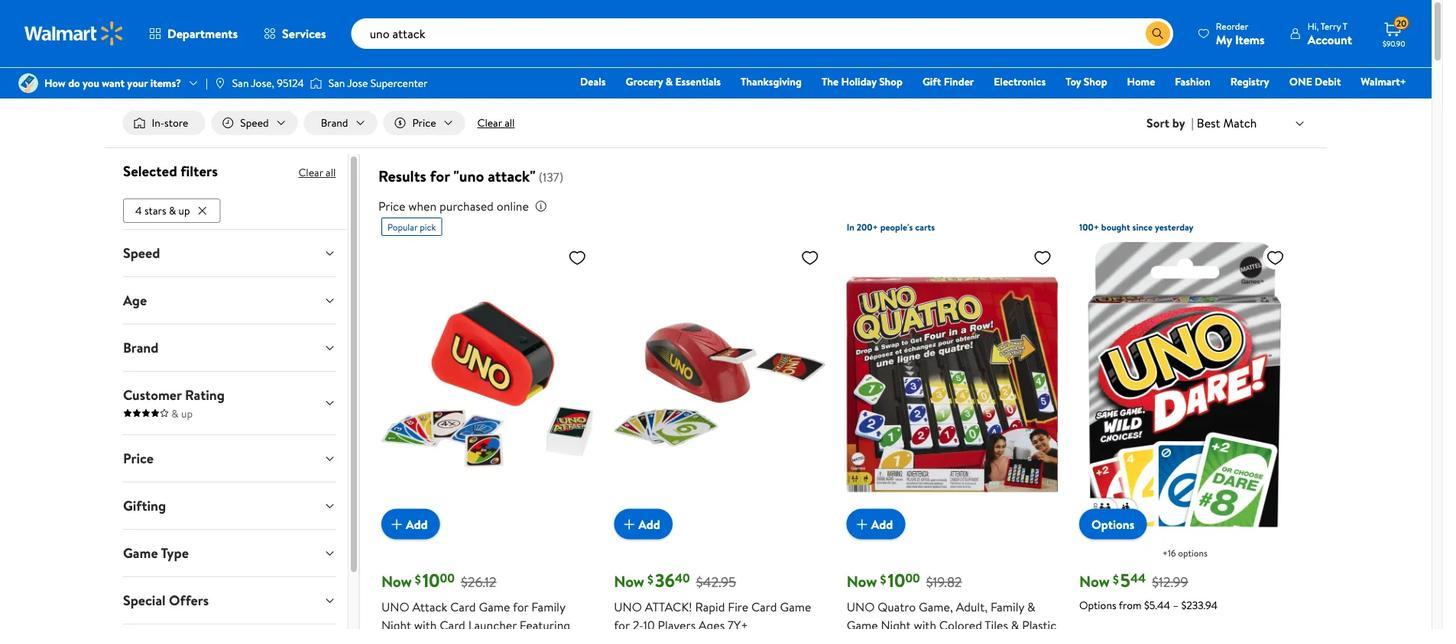 Task type: describe. For each thing, give the bounding box(es) containing it.
1 shop from the left
[[879, 74, 903, 89]]

4
[[135, 203, 141, 218]]

36
[[655, 568, 675, 594]]

items?
[[150, 76, 181, 91]]

yesterday
[[1155, 221, 1194, 234]]

$12.99
[[1152, 573, 1188, 592]]

customer
[[123, 386, 181, 405]]

game inside dropdown button
[[123, 544, 158, 563]]

attack"
[[488, 166, 536, 187]]

for inside now $ 36 40 $42.95 uno attack! rapid fire card game for 2-10 players ages 7y+
[[614, 617, 630, 630]]

toy shop link
[[1059, 73, 1114, 90]]

walmart image
[[24, 21, 124, 46]]

online
[[497, 198, 529, 215]]

2 add button from the left
[[614, 510, 673, 540]]

now for $42.95
[[614, 571, 644, 593]]

ages
[[699, 617, 725, 630]]

pick
[[420, 221, 436, 234]]

customer rating tab
[[110, 372, 348, 435]]

options inside now $ 5 44 $12.99 options from $5.44 – $233.94
[[1079, 598, 1116, 613]]

4 stars & up list item
[[123, 195, 223, 223]]

$ for $42.95
[[647, 571, 654, 588]]

(137)
[[539, 169, 563, 186]]

supercenter
[[370, 76, 428, 91]]

debit
[[1315, 74, 1341, 89]]

colored
[[939, 617, 982, 630]]

san for san jose supercenter
[[328, 76, 345, 91]]

with inside now $ 10 00 $26.12 uno attack card game for family night with card launcher featurin
[[414, 617, 437, 630]]

options link
[[1079, 510, 1147, 540]]

one debit link
[[1282, 73, 1348, 90]]

& right "tiles" on the right bottom
[[1011, 617, 1019, 630]]

uno for $26.12
[[381, 599, 409, 616]]

Walmart Site-Wide search field
[[351, 18, 1173, 49]]

people's
[[880, 221, 913, 234]]

walmart+ link
[[1354, 73, 1413, 90]]

40
[[675, 571, 690, 588]]

10 for $19.82
[[888, 568, 905, 594]]

now $ 10 00 $19.82 uno quatro game, adult, family & game night with colored tiles & plasti
[[847, 568, 1057, 630]]

deals
[[580, 74, 606, 89]]

you
[[83, 76, 99, 91]]

age tab
[[110, 277, 348, 324]]

speed tab
[[110, 230, 348, 277]]

 image for san jose, 95124
[[214, 77, 226, 89]]

2 add from the left
[[638, 516, 660, 533]]

walmart+
[[1361, 74, 1406, 89]]

now for $26.12
[[381, 571, 412, 593]]

"uno
[[453, 166, 484, 187]]

card inside now $ 36 40 $42.95 uno attack! rapid fire card game for 2-10 players ages 7y+
[[751, 599, 777, 616]]

 image for san jose supercenter
[[310, 76, 322, 91]]

with inside now $ 10 00 $19.82 uno quatro game, adult, family & game night with colored tiles & plasti
[[914, 617, 936, 630]]

your
[[127, 76, 148, 91]]

 image for how do you want your items?
[[18, 73, 38, 93]]

terry
[[1321, 19, 1341, 32]]

family inside now $ 10 00 $26.12 uno attack card game for family night with card launcher featurin
[[531, 599, 565, 616]]

t
[[1343, 19, 1348, 32]]

legal information image
[[535, 200, 547, 213]]

add for $26.12
[[406, 516, 428, 533]]

thanksgiving link
[[734, 73, 809, 90]]

bought
[[1101, 221, 1130, 234]]

rapid
[[695, 599, 725, 616]]

items
[[1235, 31, 1265, 48]]

rating
[[185, 386, 224, 405]]

0 vertical spatial for
[[430, 166, 450, 187]]

1 vertical spatial price button
[[110, 435, 348, 482]]

game type button
[[110, 530, 348, 577]]

add button for $26.12
[[381, 510, 440, 540]]

$ for $12.99
[[1113, 571, 1119, 588]]

2-
[[633, 617, 643, 630]]

& inside 4 stars & up button
[[168, 203, 176, 218]]

add to favorites list, uno attack card game for family night with card launcher featuring lights & sounds image
[[568, 248, 586, 268]]

price when purchased online
[[378, 198, 529, 215]]

$ for $19.82
[[880, 571, 886, 588]]

launcher
[[468, 617, 517, 630]]

adult,
[[956, 599, 988, 616]]

now $ 10 00 $26.12 uno attack card game for family night with card launcher featurin
[[381, 568, 570, 630]]

gift
[[922, 74, 941, 89]]

uno for $19.82
[[847, 599, 875, 616]]

0 vertical spatial speed button
[[211, 111, 298, 135]]

gifting
[[123, 497, 166, 516]]

add to favorites list, uno dare card game for family night featuring challenging and silly dares from 3 categories image
[[1266, 248, 1284, 268]]

all for the bottommost clear all button
[[325, 165, 335, 180]]

1 horizontal spatial price button
[[383, 111, 465, 135]]

game type tab
[[110, 530, 348, 577]]

clear all for clear all button within the sort and filter section element
[[477, 115, 515, 130]]

& inside customer rating tab
[[171, 406, 178, 421]]

clear all for the bottommost clear all button
[[298, 165, 335, 180]]

selected
[[123, 161, 177, 181]]

results
[[378, 166, 426, 187]]

brand button inside sort and filter section element
[[304, 111, 377, 135]]

5
[[1120, 568, 1130, 594]]

holiday
[[841, 74, 877, 89]]

price inside sort and filter section element
[[412, 115, 436, 130]]

add to favorites list, uno quatro game, adult, family & game night with colored tiles & plastic game grid, 2 to 4 players image
[[1033, 248, 1052, 268]]

services button
[[251, 15, 339, 52]]

uno attack! rapid fire card game for 2-10 players ages 7y+ image
[[614, 242, 825, 528]]

popular
[[387, 221, 418, 234]]

now $ 5 44 $12.99 options from $5.44 – $233.94
[[1079, 568, 1218, 613]]

200+
[[857, 221, 878, 234]]

up inside customer rating tab
[[181, 406, 192, 421]]

10 for $26.12
[[422, 568, 440, 594]]

do
[[68, 76, 80, 91]]

game inside now $ 36 40 $42.95 uno attack! rapid fire card game for 2-10 players ages 7y+
[[780, 599, 811, 616]]

night inside now $ 10 00 $26.12 uno attack card game for family night with card launcher featurin
[[381, 617, 411, 630]]

10 inside now $ 36 40 $42.95 uno attack! rapid fire card game for 2-10 players ages 7y+
[[643, 617, 655, 630]]

offers
[[169, 591, 208, 611]]

hi, terry t account
[[1308, 19, 1352, 48]]

age button
[[110, 277, 348, 324]]

game type
[[123, 544, 188, 563]]

100+ bought since yesterday
[[1079, 221, 1194, 234]]

essentials
[[675, 74, 721, 89]]

thanksgiving
[[741, 74, 802, 89]]

the holiday shop link
[[815, 73, 909, 90]]

registry
[[1230, 74, 1269, 89]]

attack!
[[645, 599, 692, 616]]

add to cart image for $19.82
[[853, 516, 871, 534]]

fire
[[728, 599, 748, 616]]

1 vertical spatial brand button
[[110, 325, 348, 371]]

speed inside sort and filter section element
[[240, 115, 269, 130]]



Task type: vqa. For each thing, say whether or not it's contained in the screenshot.
"Pickup today, 8pm-9pm"
no



Task type: locate. For each thing, give the bounding box(es) containing it.
brand button down jose on the left
[[304, 111, 377, 135]]

0 horizontal spatial all
[[325, 165, 335, 180]]

00 for $26.12
[[440, 571, 455, 588]]

1 $ from the left
[[415, 571, 421, 588]]

1 horizontal spatial night
[[881, 617, 911, 630]]

0 vertical spatial options
[[1092, 516, 1134, 533]]

0 horizontal spatial  image
[[18, 73, 38, 93]]

1 horizontal spatial speed
[[240, 115, 269, 130]]

for left the "2-"
[[614, 617, 630, 630]]

speed down 4
[[123, 244, 160, 263]]

0 horizontal spatial for
[[430, 166, 450, 187]]

speed button down jose,
[[211, 111, 298, 135]]

1 horizontal spatial clear
[[477, 115, 502, 130]]

1 uno from the left
[[381, 599, 409, 616]]

shop right holiday
[[879, 74, 903, 89]]

now for $19.82
[[847, 571, 877, 593]]

10 up quatro at the right bottom
[[888, 568, 905, 594]]

3 uno from the left
[[847, 599, 875, 616]]

1 night from the left
[[381, 617, 411, 630]]

for inside now $ 10 00 $26.12 uno attack card game for family night with card launcher featurin
[[513, 599, 528, 616]]

options left from
[[1079, 598, 1116, 613]]

2 shop from the left
[[1084, 74, 1107, 89]]

selected filters
[[123, 161, 217, 181]]

up inside button
[[178, 203, 190, 218]]

now inside now $ 10 00 $19.82 uno quatro game, adult, family & game night with colored tiles & plasti
[[847, 571, 877, 593]]

$19.82
[[926, 573, 962, 592]]

2 san from the left
[[328, 76, 345, 91]]

1 horizontal spatial with
[[914, 617, 936, 630]]

brand for brand dropdown button within the sort and filter section element
[[321, 115, 348, 130]]

uno inside now $ 10 00 $19.82 uno quatro game, adult, family & game night with colored tiles & plasti
[[847, 599, 875, 616]]

1 horizontal spatial for
[[513, 599, 528, 616]]

1 vertical spatial clear
[[298, 165, 323, 180]]

2 $ from the left
[[647, 571, 654, 588]]

game inside now $ 10 00 $19.82 uno quatro game, adult, family & game night with colored tiles & plasti
[[847, 617, 878, 630]]

10 inside now $ 10 00 $19.82 uno quatro game, adult, family & game night with colored tiles & plasti
[[888, 568, 905, 594]]

fashion
[[1175, 74, 1210, 89]]

uno dare card game for family night featuring challenging and silly dares from 3 categories image
[[1079, 242, 1291, 528]]

2 family from the left
[[991, 599, 1024, 616]]

san left jose on the left
[[328, 76, 345, 91]]

0 horizontal spatial san
[[232, 76, 249, 91]]

with down attack
[[414, 617, 437, 630]]

best
[[1197, 115, 1220, 131]]

0 horizontal spatial clear all button
[[298, 161, 335, 185]]

2 horizontal spatial price
[[412, 115, 436, 130]]

now inside now $ 5 44 $12.99 options from $5.44 – $233.94
[[1079, 571, 1110, 593]]

& inside grocery & essentials link
[[665, 74, 673, 89]]

0 vertical spatial |
[[206, 76, 208, 91]]

$26.12
[[461, 573, 496, 592]]

2 vertical spatial price
[[123, 449, 153, 468]]

gifting button
[[110, 483, 348, 530]]

0 vertical spatial all
[[505, 115, 515, 130]]

night inside now $ 10 00 $19.82 uno quatro game, adult, family & game night with colored tiles & plasti
[[881, 617, 911, 630]]

players
[[658, 617, 696, 630]]

for up launcher
[[513, 599, 528, 616]]

shop right toy
[[1084, 74, 1107, 89]]

1 horizontal spatial 10
[[643, 617, 655, 630]]

san left jose,
[[232, 76, 249, 91]]

1 horizontal spatial add button
[[614, 510, 673, 540]]

00 inside now $ 10 00 $26.12 uno attack card game for family night with card launcher featurin
[[440, 571, 455, 588]]

0 horizontal spatial uno
[[381, 599, 409, 616]]

uno quatro game, adult, family & game night with colored tiles & plastic game grid, 2 to 4 players image
[[847, 242, 1058, 528]]

search icon image
[[1152, 28, 1164, 40]]

| right items?
[[206, 76, 208, 91]]

1 00 from the left
[[440, 571, 455, 588]]

departments button
[[136, 15, 251, 52]]

night
[[381, 617, 411, 630], [881, 617, 911, 630]]

1 horizontal spatial price
[[378, 198, 405, 215]]

now inside now $ 10 00 $26.12 uno attack card game for family night with card launcher featurin
[[381, 571, 412, 593]]

1 horizontal spatial family
[[991, 599, 1024, 616]]

4 now from the left
[[1079, 571, 1110, 593]]

1 family from the left
[[531, 599, 565, 616]]

jose,
[[251, 76, 274, 91]]

add to favorites list, uno attack! rapid fire card game for 2-10 players ages 7y+ image
[[801, 248, 819, 268]]

tab
[[110, 625, 348, 630]]

age
[[123, 291, 147, 310]]

in 200+ people's carts
[[847, 221, 935, 234]]

3 add from the left
[[871, 516, 893, 533]]

price inside tab
[[123, 449, 153, 468]]

1 vertical spatial speed
[[123, 244, 160, 263]]

& up
[[169, 406, 192, 421]]

1 vertical spatial |
[[1191, 115, 1194, 132]]

carts
[[915, 221, 935, 234]]

price
[[412, 115, 436, 130], [378, 198, 405, 215], [123, 449, 153, 468]]

game inside now $ 10 00 $26.12 uno attack card game for family night with card launcher featurin
[[479, 599, 510, 616]]

add for $19.82
[[871, 516, 893, 533]]

all left results
[[325, 165, 335, 180]]

0 horizontal spatial price button
[[110, 435, 348, 482]]

game,
[[919, 599, 953, 616]]

1 add button from the left
[[381, 510, 440, 540]]

special
[[123, 591, 165, 611]]

$ up quatro at the right bottom
[[880, 571, 886, 588]]

44
[[1130, 571, 1146, 588]]

purchased
[[439, 198, 494, 215]]

10
[[422, 568, 440, 594], [888, 568, 905, 594], [643, 617, 655, 630]]

10 inside now $ 10 00 $26.12 uno attack card game for family night with card launcher featurin
[[422, 568, 440, 594]]

customer rating
[[123, 386, 224, 405]]

brand button down the age 'dropdown button'
[[110, 325, 348, 371]]

0 horizontal spatial clear all
[[298, 165, 335, 180]]

san jose supercenter
[[328, 76, 428, 91]]

2 horizontal spatial add button
[[847, 510, 905, 540]]

clear all button inside sort and filter section element
[[471, 111, 521, 135]]

0 horizontal spatial night
[[381, 617, 411, 630]]

1 horizontal spatial san
[[328, 76, 345, 91]]

quatro
[[878, 599, 916, 616]]

0 horizontal spatial add button
[[381, 510, 440, 540]]

sort
[[1147, 115, 1169, 132]]

tiles
[[985, 617, 1008, 630]]

speed down jose,
[[240, 115, 269, 130]]

95124
[[277, 76, 304, 91]]

& right grocery
[[665, 74, 673, 89]]

$ inside now $ 10 00 $26.12 uno attack card game for family night with card launcher featurin
[[415, 571, 421, 588]]

type
[[160, 544, 188, 563]]

all inside sort and filter section element
[[505, 115, 515, 130]]

0 vertical spatial brand button
[[304, 111, 377, 135]]

card down $26.12
[[450, 599, 476, 616]]

$ inside now $ 10 00 $19.82 uno quatro game, adult, family & game night with colored tiles & plasti
[[880, 571, 886, 588]]

brand inside tab
[[123, 338, 158, 358]]

uno left quatro at the right bottom
[[847, 599, 875, 616]]

1 horizontal spatial |
[[1191, 115, 1194, 132]]

up down customer rating
[[181, 406, 192, 421]]

2 horizontal spatial for
[[614, 617, 630, 630]]

brand tab
[[110, 325, 348, 371]]

 image
[[18, 73, 38, 93], [310, 76, 322, 91], [214, 77, 226, 89]]

san for san jose, 95124
[[232, 76, 249, 91]]

00 left $19.82
[[905, 571, 920, 588]]

now
[[381, 571, 412, 593], [614, 571, 644, 593], [847, 571, 877, 593], [1079, 571, 1110, 593]]

2 vertical spatial for
[[614, 617, 630, 630]]

all for clear all button within the sort and filter section element
[[505, 115, 515, 130]]

game left type
[[123, 544, 158, 563]]

0 vertical spatial price
[[412, 115, 436, 130]]

with down game,
[[914, 617, 936, 630]]

3 $ from the left
[[880, 571, 886, 588]]

1 horizontal spatial uno
[[614, 599, 642, 616]]

1 horizontal spatial shop
[[1084, 74, 1107, 89]]

now for $12.99
[[1079, 571, 1110, 593]]

1 vertical spatial up
[[181, 406, 192, 421]]

& right adult,
[[1027, 599, 1035, 616]]

00 inside now $ 10 00 $19.82 uno quatro game, adult, family & game night with colored tiles & plasti
[[905, 571, 920, 588]]

gifting tab
[[110, 483, 348, 530]]

how
[[44, 76, 66, 91]]

the holiday shop
[[822, 74, 903, 89]]

0 vertical spatial clear
[[477, 115, 502, 130]]

uno inside now $ 10 00 $26.12 uno attack card game for family night with card launcher featurin
[[381, 599, 409, 616]]

clear inside sort and filter section element
[[477, 115, 502, 130]]

price button down supercenter on the left top of the page
[[383, 111, 465, 135]]

$ for $26.12
[[415, 571, 421, 588]]

finder
[[944, 74, 974, 89]]

clear all button
[[471, 111, 521, 135], [298, 161, 335, 185]]

1 vertical spatial all
[[325, 165, 335, 180]]

0 vertical spatial speed
[[240, 115, 269, 130]]

1 vertical spatial options
[[1079, 598, 1116, 613]]

&
[[665, 74, 673, 89], [168, 203, 176, 218], [171, 406, 178, 421], [1027, 599, 1035, 616], [1011, 617, 1019, 630]]

Search search field
[[351, 18, 1173, 49]]

by
[[1172, 115, 1185, 132]]

best match
[[1197, 115, 1257, 131]]

0 horizontal spatial |
[[206, 76, 208, 91]]

20
[[1396, 17, 1407, 30]]

1 vertical spatial clear all button
[[298, 161, 335, 185]]

1 add to cart image from the left
[[387, 516, 406, 534]]

clear all
[[477, 115, 515, 130], [298, 165, 335, 180]]

| right by
[[1191, 115, 1194, 132]]

$
[[415, 571, 421, 588], [647, 571, 654, 588], [880, 571, 886, 588], [1113, 571, 1119, 588]]

1 horizontal spatial clear all
[[477, 115, 515, 130]]

card right 'fire' at right bottom
[[751, 599, 777, 616]]

2 now from the left
[[614, 571, 644, 593]]

2 night from the left
[[881, 617, 911, 630]]

1 vertical spatial clear all
[[298, 165, 335, 180]]

clear
[[477, 115, 502, 130], [298, 165, 323, 180]]

family inside now $ 10 00 $19.82 uno quatro game, adult, family & game night with colored tiles & plasti
[[991, 599, 1024, 616]]

gift finder
[[922, 74, 974, 89]]

home link
[[1120, 73, 1162, 90]]

stars
[[144, 203, 166, 218]]

uno left attack
[[381, 599, 409, 616]]

1 horizontal spatial  image
[[214, 77, 226, 89]]

applied filters section element
[[123, 161, 217, 181]]

7y+
[[728, 617, 748, 630]]

toy shop
[[1066, 74, 1107, 89]]

in-store button
[[123, 111, 205, 135]]

price up popular
[[378, 198, 405, 215]]

0 vertical spatial brand
[[321, 115, 348, 130]]

2 horizontal spatial uno
[[847, 599, 875, 616]]

grocery
[[626, 74, 663, 89]]

brand inside sort and filter section element
[[321, 115, 348, 130]]

10 up attack
[[422, 568, 440, 594]]

 image left jose,
[[214, 77, 226, 89]]

speed inside tab
[[123, 244, 160, 263]]

uno
[[381, 599, 409, 616], [614, 599, 642, 616], [847, 599, 875, 616]]

best match button
[[1194, 113, 1309, 133]]

0 horizontal spatial brand
[[123, 338, 158, 358]]

shop
[[879, 74, 903, 89], [1084, 74, 1107, 89]]

in-store
[[152, 115, 188, 130]]

brand for bottommost brand dropdown button
[[123, 338, 158, 358]]

2 horizontal spatial 10
[[888, 568, 905, 594]]

match
[[1223, 115, 1257, 131]]

in-
[[152, 115, 164, 130]]

1 horizontal spatial add
[[638, 516, 660, 533]]

2 00 from the left
[[905, 571, 920, 588]]

options up 5 on the bottom right
[[1092, 516, 1134, 533]]

electronics link
[[987, 73, 1053, 90]]

00 for $19.82
[[905, 571, 920, 588]]

3 now from the left
[[847, 571, 877, 593]]

uno attack card game for family night with card launcher featuring lights & sounds image
[[381, 242, 593, 528]]

$ inside now $ 36 40 $42.95 uno attack! rapid fire card game for 2-10 players ages 7y+
[[647, 571, 654, 588]]

brand down age
[[123, 338, 158, 358]]

& right stars
[[168, 203, 176, 218]]

10 down attack!
[[643, 617, 655, 630]]

2 add to cart image from the left
[[853, 516, 871, 534]]

gift finder link
[[916, 73, 981, 90]]

1 with from the left
[[414, 617, 437, 630]]

0 vertical spatial clear all button
[[471, 111, 521, 135]]

0 vertical spatial price button
[[383, 111, 465, 135]]

& down customer rating
[[171, 406, 178, 421]]

electronics
[[994, 74, 1046, 89]]

0 horizontal spatial family
[[531, 599, 565, 616]]

san
[[232, 76, 249, 91], [328, 76, 345, 91]]

store
[[164, 115, 188, 130]]

toy
[[1066, 74, 1081, 89]]

0 horizontal spatial speed
[[123, 244, 160, 263]]

4 stars & up
[[135, 203, 190, 218]]

uno for $42.95
[[614, 599, 642, 616]]

card
[[450, 599, 476, 616], [751, 599, 777, 616], [440, 617, 465, 630]]

account
[[1308, 31, 1352, 48]]

$ left 5 on the bottom right
[[1113, 571, 1119, 588]]

game down quatro at the right bottom
[[847, 617, 878, 630]]

0 vertical spatial clear all
[[477, 115, 515, 130]]

add to cart image
[[620, 516, 638, 534]]

clear all inside button
[[477, 115, 515, 130]]

2 horizontal spatial add
[[871, 516, 893, 533]]

game right 'fire' at right bottom
[[780, 599, 811, 616]]

1 horizontal spatial clear all button
[[471, 111, 521, 135]]

one
[[1289, 74, 1312, 89]]

results for "uno attack" (137)
[[378, 166, 563, 187]]

2 uno from the left
[[614, 599, 642, 616]]

0 horizontal spatial clear
[[298, 165, 323, 180]]

$42.95
[[696, 573, 736, 592]]

add to cart image
[[387, 516, 406, 534], [853, 516, 871, 534]]

0 horizontal spatial shop
[[879, 74, 903, 89]]

3 add button from the left
[[847, 510, 905, 540]]

grocery & essentials
[[626, 74, 721, 89]]

speed
[[240, 115, 269, 130], [123, 244, 160, 263]]

 image left how
[[18, 73, 38, 93]]

2 horizontal spatial  image
[[310, 76, 322, 91]]

how do you want your items?
[[44, 76, 181, 91]]

 image right 95124
[[310, 76, 322, 91]]

brand down jose on the left
[[321, 115, 348, 130]]

reorder my items
[[1216, 19, 1265, 48]]

1 vertical spatial speed button
[[110, 230, 348, 277]]

1 san from the left
[[232, 76, 249, 91]]

1 horizontal spatial 00
[[905, 571, 920, 588]]

1 horizontal spatial add to cart image
[[853, 516, 871, 534]]

for left "uno
[[430, 166, 450, 187]]

now inside now $ 36 40 $42.95 uno attack! rapid fire card game for 2-10 players ages 7y+
[[614, 571, 644, 593]]

speed button up the age 'dropdown button'
[[110, 230, 348, 277]]

brand button
[[304, 111, 377, 135], [110, 325, 348, 371]]

game up launcher
[[479, 599, 510, 616]]

price tab
[[110, 435, 348, 482]]

add button for $19.82
[[847, 510, 905, 540]]

uno up the "2-"
[[614, 599, 642, 616]]

up right stars
[[178, 203, 190, 218]]

0 horizontal spatial 10
[[422, 568, 440, 594]]

departments
[[167, 25, 238, 42]]

deals link
[[573, 73, 613, 90]]

0 horizontal spatial add
[[406, 516, 428, 533]]

with
[[414, 617, 437, 630], [914, 617, 936, 630]]

1 add from the left
[[406, 516, 428, 533]]

00 left $26.12
[[440, 571, 455, 588]]

add to cart image for $26.12
[[387, 516, 406, 534]]

special offers tab
[[110, 578, 348, 624]]

from
[[1119, 598, 1142, 613]]

price down supercenter on the left top of the page
[[412, 115, 436, 130]]

all up attack"
[[505, 115, 515, 130]]

0 horizontal spatial add to cart image
[[387, 516, 406, 534]]

special offers button
[[110, 578, 348, 624]]

2 with from the left
[[914, 617, 936, 630]]

0 horizontal spatial price
[[123, 449, 153, 468]]

|
[[206, 76, 208, 91], [1191, 115, 1194, 132]]

$ left 36
[[647, 571, 654, 588]]

4 stars & up button
[[123, 199, 220, 223]]

price button up the "gifting" tab
[[110, 435, 348, 482]]

| inside sort and filter section element
[[1191, 115, 1194, 132]]

fashion link
[[1168, 73, 1217, 90]]

0 horizontal spatial with
[[414, 617, 437, 630]]

1 now from the left
[[381, 571, 412, 593]]

$ up attack
[[415, 571, 421, 588]]

00
[[440, 571, 455, 588], [905, 571, 920, 588]]

4 $ from the left
[[1113, 571, 1119, 588]]

1 vertical spatial brand
[[123, 338, 158, 358]]

$ inside now $ 5 44 $12.99 options from $5.44 – $233.94
[[1113, 571, 1119, 588]]

uno inside now $ 36 40 $42.95 uno attack! rapid fire card game for 2-10 players ages 7y+
[[614, 599, 642, 616]]

one debit
[[1289, 74, 1341, 89]]

1 horizontal spatial brand
[[321, 115, 348, 130]]

price up gifting at the left bottom of the page
[[123, 449, 153, 468]]

card down attack
[[440, 617, 465, 630]]

0 vertical spatial up
[[178, 203, 190, 218]]

price button
[[383, 111, 465, 135], [110, 435, 348, 482]]

0 horizontal spatial 00
[[440, 571, 455, 588]]

1 vertical spatial for
[[513, 599, 528, 616]]

1 vertical spatial price
[[378, 198, 405, 215]]

1 horizontal spatial all
[[505, 115, 515, 130]]

sort and filter section element
[[104, 99, 1327, 148]]



